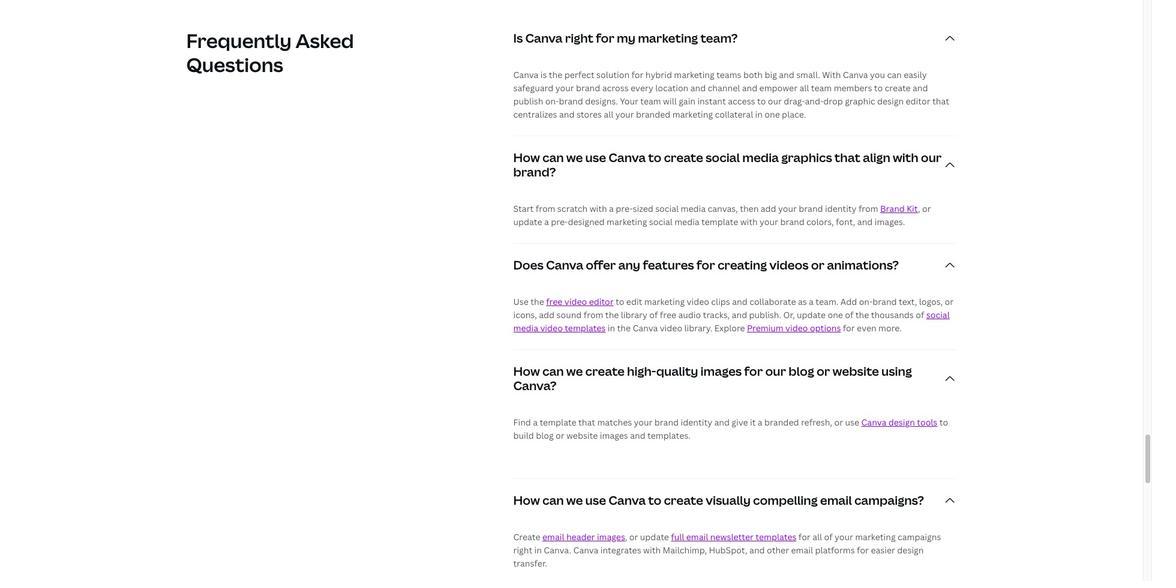 Task type: vqa. For each thing, say whether or not it's contained in the screenshot.
top the use
yes



Task type: describe. For each thing, give the bounding box(es) containing it.
canva inside the how can we use canva to create social media graphics that align with our brand?
[[609, 150, 646, 166]]

canva up "safeguard"
[[513, 69, 539, 81]]

the inside canva is the perfect solution for hybrid marketing teams both big and small. with canva you can easily safeguard your brand across every location and channel and empower all team members to create and publish on-brand designs. your team will gain instant access to our drag-and-drop graphic design editor that centralizes and stores all your branded marketing collateral in one place.
[[549, 69, 563, 81]]

to down you
[[874, 82, 883, 94]]

integrates
[[601, 544, 641, 556]]

a right find
[[533, 417, 538, 428]]

email up mailchimp,
[[686, 531, 708, 543]]

1 vertical spatial editor
[[589, 296, 614, 307]]

you
[[870, 69, 885, 81]]

0 horizontal spatial ,
[[625, 531, 628, 543]]

canva left offer in the top right of the page
[[546, 257, 583, 273]]

designed
[[568, 216, 605, 228]]

more.
[[879, 322, 902, 334]]

is
[[513, 30, 523, 46]]

add inside to edit marketing video clips and collaborate as a team. add on-brand text, logos, or icons, add sound from the library of free audio tracks, and publish. or, update one of the thousands of
[[539, 309, 555, 321]]

publish
[[513, 96, 543, 107]]

publish.
[[749, 309, 782, 321]]

align
[[863, 150, 891, 166]]

scratch
[[558, 203, 588, 214]]

of down logos,
[[916, 309, 925, 321]]

and up gain
[[691, 82, 706, 94]]

build
[[513, 430, 534, 441]]

location
[[656, 82, 689, 94]]

for all of your marketing campaigns right in canva. canva integrates with mailchimp, hubspot, and other email platforms for easier design transfer.
[[513, 531, 941, 569]]

social for create
[[706, 150, 740, 166]]

1 vertical spatial design
[[889, 417, 915, 428]]

use the free video editor
[[513, 296, 614, 307]]

of inside "for all of your marketing campaigns right in canva. canva integrates with mailchimp, hubspot, and other email platforms for easier design transfer."
[[824, 531, 833, 543]]

platforms
[[815, 544, 855, 556]]

and up empower
[[779, 69, 795, 81]]

marketing up location
[[674, 69, 715, 81]]

channel
[[708, 82, 740, 94]]

both
[[744, 69, 763, 81]]

access
[[728, 96, 755, 107]]

any
[[619, 257, 640, 273]]

right inside dropdown button
[[565, 30, 594, 46]]

email up canva.
[[543, 531, 565, 543]]

create inside how can we create high-quality images for our blog or website using canva?
[[586, 363, 625, 379]]

or inside to edit marketing video clips and collaborate as a team. add on-brand text, logos, or icons, add sound from the library of free audio tracks, and publish. or, update one of the thousands of
[[945, 296, 954, 307]]

2 vertical spatial images
[[597, 531, 625, 543]]

stores
[[577, 109, 602, 120]]

brand up 'templates.'
[[655, 417, 679, 428]]

brand inside to edit marketing video clips and collaborate as a team. add on-brand text, logos, or icons, add sound from the library of free audio tracks, and publish. or, update one of the thousands of
[[873, 296, 897, 307]]

even
[[857, 322, 877, 334]]

premium video options link
[[747, 322, 841, 334]]

templates.
[[648, 430, 691, 441]]

brand down perfect
[[576, 82, 600, 94]]

for down compelling
[[799, 531, 811, 543]]

canva up members
[[843, 69, 868, 81]]

empower
[[760, 82, 798, 94]]

premium
[[747, 322, 784, 334]]

of right library on the right bottom of the page
[[650, 309, 658, 321]]

canva up create email header images , or update full email newsletter templates
[[609, 492, 646, 508]]

across
[[602, 82, 629, 94]]

every
[[631, 82, 654, 94]]

free inside to edit marketing video clips and collaborate as a team. add on-brand text, logos, or icons, add sound from the library of free audio tracks, and publish. or, update one of the thousands of
[[660, 309, 676, 321]]

mailchimp,
[[663, 544, 707, 556]]

website inside to build blog or website images and templates.
[[567, 430, 598, 441]]

can for how can we use canva to create visually compelling email campaigns?
[[543, 492, 564, 508]]

canva down library on the right bottom of the page
[[633, 322, 658, 334]]

video for canva
[[660, 322, 682, 334]]

campaigns?
[[855, 492, 924, 508]]

our inside how can we create high-quality images for our blog or website using canva?
[[766, 363, 786, 379]]

0 horizontal spatial team
[[641, 96, 661, 107]]

templates inside social media video templates
[[565, 322, 606, 334]]

0 horizontal spatial from
[[536, 203, 555, 214]]

marketing down gain
[[673, 109, 713, 120]]

or,
[[784, 309, 795, 321]]

in inside "for all of your marketing campaigns right in canva. canva integrates with mailchimp, hubspot, and other email platforms for easier design transfer."
[[535, 544, 542, 556]]

media for template
[[675, 216, 700, 228]]

media inside social media video templates
[[513, 322, 538, 334]]

media for canvas,
[[681, 203, 706, 214]]

and down easily
[[913, 82, 928, 94]]

your down your
[[616, 109, 634, 120]]

or inside to build blog or website images and templates.
[[556, 430, 565, 441]]

for left "even"
[[843, 322, 855, 334]]

and left give
[[715, 417, 730, 428]]

images.
[[875, 216, 905, 228]]

to inside dropdown button
[[648, 492, 662, 508]]

is canva right for my marketing team? button
[[513, 17, 957, 60]]

one inside canva is the perfect solution for hybrid marketing teams both big and small. with canva you can easily safeguard your brand across every location and channel and empower all team members to create and publish on-brand designs. your team will gain instant access to our drag-and-drop graphic design editor that centralizes and stores all your branded marketing collateral in one place.
[[765, 109, 780, 120]]

that inside the how can we use canva to create social media graphics that align with our brand?
[[835, 150, 861, 166]]

and inside , or update a pre-designed marketing social media template with your brand colors, font, and images.
[[858, 216, 873, 228]]

video for marketing
[[687, 296, 709, 307]]

2 horizontal spatial from
[[859, 203, 878, 214]]

canva right is at the top left
[[525, 30, 563, 46]]

tracks,
[[703, 309, 730, 321]]

does
[[513, 257, 544, 273]]

edit
[[627, 296, 642, 307]]

, or update a pre-designed marketing social media template with your brand colors, font, and images.
[[513, 203, 931, 228]]

safeguard
[[513, 82, 554, 94]]

transfer.
[[513, 558, 547, 569]]

create inside the how can we use canva to create social media graphics that align with our brand?
[[664, 150, 703, 166]]

full email newsletter templates link
[[671, 531, 797, 543]]

centralizes
[[513, 109, 557, 120]]

using
[[882, 363, 912, 379]]

1 horizontal spatial branded
[[765, 417, 799, 428]]

easily
[[904, 69, 927, 81]]

offer
[[586, 257, 616, 273]]

to inside the how can we use canva to create social media graphics that align with our brand?
[[648, 150, 662, 166]]

to inside to build blog or website images and templates.
[[940, 417, 948, 428]]

start
[[513, 203, 534, 214]]

0 vertical spatial free
[[546, 296, 563, 307]]

drag-
[[784, 96, 805, 107]]

, inside , or update a pre-designed marketing social media template with your brand colors, font, and images.
[[918, 203, 920, 214]]

kit
[[907, 203, 918, 214]]

free video editor link
[[546, 296, 614, 307]]

canva left the tools
[[862, 417, 887, 428]]

tools
[[917, 417, 938, 428]]

add
[[841, 296, 857, 307]]

a inside , or update a pre-designed marketing social media template with your brand colors, font, and images.
[[544, 216, 549, 228]]

quality
[[656, 363, 698, 379]]

our inside canva is the perfect solution for hybrid marketing teams both big and small. with canva you can easily safeguard your brand across every location and channel and empower all team members to create and publish on-brand designs. your team will gain instant access to our drag-and-drop graphic design editor that centralizes and stores all your branded marketing collateral in one place.
[[768, 96, 782, 107]]

that inside canva is the perfect solution for hybrid marketing teams both big and small. with canva you can easily safeguard your brand across every location and channel and empower all team members to create and publish on-brand designs. your team will gain instant access to our drag-and-drop graphic design editor that centralizes and stores all your branded marketing collateral in one place.
[[933, 96, 949, 107]]

brand up stores
[[559, 96, 583, 107]]

the right use
[[531, 296, 544, 307]]

your right then
[[778, 203, 797, 214]]

our inside the how can we use canva to create social media graphics that align with our brand?
[[921, 150, 942, 166]]

video down or,
[[786, 322, 808, 334]]

social media video templates
[[513, 309, 950, 334]]

brand kit link
[[881, 203, 918, 214]]

to edit marketing video clips and collaborate as a team. add on-brand text, logos, or icons, add sound from the library of free audio tracks, and publish. or, update one of the thousands of
[[513, 296, 954, 321]]

and inside "for all of your marketing campaigns right in canva. canva integrates with mailchimp, hubspot, and other email platforms for easier design transfer."
[[750, 544, 765, 556]]

hubspot,
[[709, 544, 748, 556]]

blog inside to build blog or website images and templates.
[[536, 430, 554, 441]]

campaigns
[[898, 531, 941, 543]]

for left easier
[[857, 544, 869, 556]]

marketing inside to edit marketing video clips and collaborate as a team. add on-brand text, logos, or icons, add sound from the library of free audio tracks, and publish. or, update one of the thousands of
[[644, 296, 685, 307]]

pre- inside , or update a pre-designed marketing social media template with your brand colors, font, and images.
[[551, 216, 568, 228]]

refresh,
[[801, 417, 833, 428]]

font,
[[836, 216, 856, 228]]

and up explore
[[732, 309, 747, 321]]

media for graphics
[[743, 150, 779, 166]]

and down both
[[742, 82, 758, 94]]

0 horizontal spatial all
[[604, 109, 614, 120]]

colors,
[[807, 216, 834, 228]]

sized
[[633, 203, 653, 214]]

creating
[[718, 257, 767, 273]]

brand
[[881, 203, 905, 214]]

collaborate
[[750, 296, 796, 307]]

of down add
[[845, 309, 854, 321]]

marketing inside , or update a pre-designed marketing social media template with your brand colors, font, and images.
[[607, 216, 647, 228]]

asked
[[296, 28, 354, 53]]

gain
[[679, 96, 696, 107]]

with
[[823, 69, 841, 81]]

how can we create high-quality images for our blog or website using canva? button
[[513, 350, 957, 408]]

visually
[[706, 492, 751, 508]]

0 vertical spatial pre-
[[616, 203, 633, 214]]

email inside dropdown button
[[820, 492, 852, 508]]

how can we use canva to create social media graphics that align with our brand?
[[513, 150, 942, 180]]

or up integrates
[[630, 531, 638, 543]]

logos,
[[919, 296, 943, 307]]

brand up the colors,
[[799, 203, 823, 214]]

to right access
[[757, 96, 766, 107]]

editor inside canva is the perfect solution for hybrid marketing teams both big and small. with canva you can easily safeguard your brand across every location and channel and empower all team members to create and publish on-brand designs. your team will gain instant access to our drag-and-drop graphic design editor that centralizes and stores all your branded marketing collateral in one place.
[[906, 96, 931, 107]]

designs.
[[585, 96, 618, 107]]

from inside to edit marketing video clips and collaborate as a team. add on-brand text, logos, or icons, add sound from the library of free audio tracks, and publish. or, update one of the thousands of
[[584, 309, 604, 321]]

the down library on the right bottom of the page
[[617, 322, 631, 334]]

a right it
[[758, 417, 763, 428]]

videos
[[770, 257, 809, 273]]

your down perfect
[[556, 82, 574, 94]]

instant
[[698, 96, 726, 107]]

and left stores
[[559, 109, 575, 120]]

we for how can we create high-quality images for our blog or website using canva?
[[566, 363, 583, 379]]

update inside to edit marketing video clips and collaborate as a team. add on-brand text, logos, or icons, add sound from the library of free audio tracks, and publish. or, update one of the thousands of
[[797, 309, 826, 321]]

canvas,
[[708, 203, 738, 214]]

right inside "for all of your marketing campaigns right in canva. canva integrates with mailchimp, hubspot, and other email platforms for easier design transfer."
[[513, 544, 532, 556]]

solution
[[597, 69, 630, 81]]

update inside , or update a pre-designed marketing social media template with your brand colors, font, and images.
[[513, 216, 542, 228]]



Task type: locate. For each thing, give the bounding box(es) containing it.
video down sound on the bottom of page
[[540, 322, 563, 334]]

media left graphics
[[743, 150, 779, 166]]

our right align
[[921, 150, 942, 166]]

1 horizontal spatial from
[[584, 309, 604, 321]]

and right clips
[[732, 296, 748, 307]]

0 horizontal spatial one
[[765, 109, 780, 120]]

brand
[[576, 82, 600, 94], [559, 96, 583, 107], [799, 203, 823, 214], [781, 216, 805, 228], [873, 296, 897, 307], [655, 417, 679, 428]]

thousands
[[871, 309, 914, 321]]

pre- down 'scratch'
[[551, 216, 568, 228]]

how inside how can we use canva to create visually compelling email campaigns? dropdown button
[[513, 492, 540, 508]]

of up platforms at the right of page
[[824, 531, 833, 543]]

0 vertical spatial update
[[513, 216, 542, 228]]

to
[[874, 82, 883, 94], [757, 96, 766, 107], [648, 150, 662, 166], [616, 296, 624, 307], [940, 417, 948, 428], [648, 492, 662, 508]]

,
[[918, 203, 920, 214], [625, 531, 628, 543]]

canva design tools link
[[862, 417, 938, 428]]

all inside "for all of your marketing campaigns right in canva. canva integrates with mailchimp, hubspot, and other email platforms for easier design transfer."
[[813, 531, 822, 543]]

place.
[[782, 109, 806, 120]]

can inside the how can we use canva to create social media graphics that align with our brand?
[[543, 150, 564, 166]]

pre- right 'scratch'
[[616, 203, 633, 214]]

1 vertical spatial team
[[641, 96, 661, 107]]

template inside , or update a pre-designed marketing social media template with your brand colors, font, and images.
[[702, 216, 738, 228]]

with inside "for all of your marketing campaigns right in canva. canva integrates with mailchimp, hubspot, and other email platforms for easier design transfer."
[[643, 544, 661, 556]]

2 we from the top
[[566, 363, 583, 379]]

the right is
[[549, 69, 563, 81]]

your right matches
[[634, 417, 653, 428]]

0 horizontal spatial update
[[513, 216, 542, 228]]

use inside dropdown button
[[586, 492, 606, 508]]

canva up sized at the top right of the page
[[609, 150, 646, 166]]

0 vertical spatial how
[[513, 150, 540, 166]]

or inside , or update a pre-designed marketing social media template with your brand colors, font, and images.
[[923, 203, 931, 214]]

images right quality
[[701, 363, 742, 379]]

use for how can we use canva to create social media graphics that align with our brand?
[[586, 150, 606, 166]]

0 vertical spatial editor
[[906, 96, 931, 107]]

branded right it
[[765, 417, 799, 428]]

0 horizontal spatial add
[[539, 309, 555, 321]]

2 horizontal spatial in
[[755, 109, 763, 120]]

and inside to build blog or website images and templates.
[[630, 430, 646, 441]]

with down create email header images , or update full email newsletter templates
[[643, 544, 661, 556]]

1 horizontal spatial pre-
[[616, 203, 633, 214]]

your up platforms at the right of page
[[835, 531, 853, 543]]

1 horizontal spatial editor
[[906, 96, 931, 107]]

can inside canva is the perfect solution for hybrid marketing teams both big and small. with canva you can easily safeguard your brand across every location and channel and empower all team members to create and publish on-brand designs. your team will gain instant access to our drag-and-drop graphic design editor that centralizes and stores all your branded marketing collateral in one place.
[[887, 69, 902, 81]]

your
[[556, 82, 574, 94], [616, 109, 634, 120], [778, 203, 797, 214], [760, 216, 778, 228], [634, 417, 653, 428], [835, 531, 853, 543]]

blog inside how can we create high-quality images for our blog or website using canva?
[[789, 363, 814, 379]]

other
[[767, 544, 789, 556]]

can inside how can we create high-quality images for our blog or website using canva?
[[543, 363, 564, 379]]

1 horizontal spatial update
[[640, 531, 669, 543]]

0 vertical spatial design
[[878, 96, 904, 107]]

marketing inside dropdown button
[[638, 30, 698, 46]]

then
[[740, 203, 759, 214]]

0 vertical spatial in
[[755, 109, 763, 120]]

we right brand?
[[566, 150, 583, 166]]

marketing down sized at the top right of the page
[[607, 216, 647, 228]]

a left sized at the top right of the page
[[609, 203, 614, 214]]

update left full
[[640, 531, 669, 543]]

or right build
[[556, 430, 565, 441]]

2 horizontal spatial all
[[813, 531, 822, 543]]

create inside canva is the perfect solution for hybrid marketing teams both big and small. with canva you can easily safeguard your brand across every location and channel and empower all team members to create and publish on-brand designs. your team will gain instant access to our drag-and-drop graphic design editor that centralizes and stores all your branded marketing collateral in one place.
[[885, 82, 911, 94]]

in down access
[[755, 109, 763, 120]]

we up header
[[566, 492, 583, 508]]

0 horizontal spatial editor
[[589, 296, 614, 307]]

the left library on the right bottom of the page
[[606, 309, 619, 321]]

how can we use canva to create visually compelling email campaigns? button
[[513, 479, 957, 522]]

social for marketing
[[649, 216, 673, 228]]

can inside dropdown button
[[543, 492, 564, 508]]

all down designs.
[[604, 109, 614, 120]]

graphic
[[845, 96, 875, 107]]

or right "videos"
[[811, 257, 825, 273]]

brand inside , or update a pre-designed marketing social media template with your brand colors, font, and images.
[[781, 216, 805, 228]]

1 how from the top
[[513, 150, 540, 166]]

editor down easily
[[906, 96, 931, 107]]

1 vertical spatial images
[[600, 430, 628, 441]]

my
[[617, 30, 636, 46]]

design down campaigns
[[898, 544, 924, 556]]

in
[[755, 109, 763, 120], [608, 322, 615, 334], [535, 544, 542, 556]]

1 horizontal spatial on-
[[859, 296, 873, 307]]

add down use the free video editor
[[539, 309, 555, 321]]

1 we from the top
[[566, 150, 583, 166]]

use for how can we use canva to create visually compelling email campaigns?
[[586, 492, 606, 508]]

0 vertical spatial we
[[566, 150, 583, 166]]

2 vertical spatial that
[[579, 417, 595, 428]]

images inside how can we create high-quality images for our blog or website using canva?
[[701, 363, 742, 379]]

design inside canva is the perfect solution for hybrid marketing teams both big and small. with canva you can easily safeguard your brand across every location and channel and empower all team members to create and publish on-brand designs. your team will gain instant access to our drag-and-drop graphic design editor that centralizes and stores all your branded marketing collateral in one place.
[[878, 96, 904, 107]]

free left audio
[[660, 309, 676, 321]]

1 horizontal spatial blog
[[789, 363, 814, 379]]

start from scratch with a pre-sized social media canvas, then add your brand identity from brand kit
[[513, 203, 918, 214]]

or inside dropdown button
[[811, 257, 825, 273]]

with
[[893, 150, 919, 166], [590, 203, 607, 214], [740, 216, 758, 228], [643, 544, 661, 556]]

1 vertical spatial update
[[797, 309, 826, 321]]

website inside how can we create high-quality images for our blog or website using canva?
[[833, 363, 879, 379]]

update down as
[[797, 309, 826, 321]]

easier
[[871, 544, 895, 556]]

website down matches
[[567, 430, 598, 441]]

0 vertical spatial add
[[761, 203, 776, 214]]

matches
[[597, 417, 632, 428]]

for up every
[[632, 69, 644, 81]]

images inside to build blog or website images and templates.
[[600, 430, 628, 441]]

we inside how can we create high-quality images for our blog or website using canva?
[[566, 363, 583, 379]]

team.
[[816, 296, 839, 307]]

2 how from the top
[[513, 363, 540, 379]]

3 we from the top
[[566, 492, 583, 508]]

that
[[933, 96, 949, 107], [835, 150, 861, 166], [579, 417, 595, 428]]

1 horizontal spatial right
[[565, 30, 594, 46]]

right down create
[[513, 544, 532, 556]]

1 vertical spatial on-
[[859, 296, 873, 307]]

library.
[[685, 322, 713, 334]]

our
[[768, 96, 782, 107], [921, 150, 942, 166], [766, 363, 786, 379]]

video inside social media video templates
[[540, 322, 563, 334]]

email right other
[[791, 544, 813, 556]]

frequently asked questions
[[186, 28, 354, 77]]

your inside "for all of your marketing campaigns right in canva. canva integrates with mailchimp, hubspot, and other email platforms for easier design transfer."
[[835, 531, 853, 543]]

0 vertical spatial use
[[586, 150, 606, 166]]

1 vertical spatial templates
[[756, 531, 797, 543]]

images down matches
[[600, 430, 628, 441]]

1 horizontal spatial ,
[[918, 203, 920, 214]]

0 vertical spatial template
[[702, 216, 738, 228]]

blog
[[789, 363, 814, 379], [536, 430, 554, 441]]

features
[[643, 257, 694, 273]]

1 vertical spatial all
[[604, 109, 614, 120]]

our down premium
[[766, 363, 786, 379]]

how can we create high-quality images for our blog or website using canva?
[[513, 363, 912, 394]]

1 vertical spatial one
[[828, 309, 843, 321]]

or down options
[[817, 363, 830, 379]]

0 horizontal spatial pre-
[[551, 216, 568, 228]]

for left 'creating' at the right top
[[697, 257, 715, 273]]

1 horizontal spatial identity
[[825, 203, 857, 214]]

2 vertical spatial use
[[586, 492, 606, 508]]

big
[[765, 69, 777, 81]]

for left the my
[[596, 30, 615, 46]]

video inside to edit marketing video clips and collaborate as a team. add on-brand text, logos, or icons, add sound from the library of free audio tracks, and publish. or, update one of the thousands of
[[687, 296, 709, 307]]

can for how can we create high-quality images for our blog or website using canva?
[[543, 363, 564, 379]]

the
[[549, 69, 563, 81], [531, 296, 544, 307], [606, 309, 619, 321], [856, 309, 869, 321], [617, 322, 631, 334]]

email up platforms at the right of page
[[820, 492, 852, 508]]

all down small.
[[800, 82, 809, 94]]

how can we use canva to create visually compelling email campaigns?
[[513, 492, 924, 508]]

0 horizontal spatial branded
[[636, 109, 671, 120]]

design inside "for all of your marketing campaigns right in canva. canva integrates with mailchimp, hubspot, and other email platforms for easier design transfer."
[[898, 544, 924, 556]]

0 horizontal spatial that
[[579, 417, 595, 428]]

0 vertical spatial ,
[[918, 203, 920, 214]]

, up integrates
[[625, 531, 628, 543]]

1 vertical spatial right
[[513, 544, 532, 556]]

team up and-
[[811, 82, 832, 94]]

clips
[[711, 296, 730, 307]]

text,
[[899, 296, 917, 307]]

how up find
[[513, 363, 540, 379]]

marketing
[[638, 30, 698, 46], [674, 69, 715, 81], [673, 109, 713, 120], [607, 216, 647, 228], [644, 296, 685, 307], [855, 531, 896, 543]]

email header images link
[[543, 531, 625, 543]]

use inside the how can we use canva to create social media graphics that align with our brand?
[[586, 150, 606, 166]]

icons,
[[513, 309, 537, 321]]

marketing up easier
[[855, 531, 896, 543]]

1 vertical spatial website
[[567, 430, 598, 441]]

video
[[565, 296, 587, 307], [687, 296, 709, 307], [540, 322, 563, 334], [660, 322, 682, 334], [786, 322, 808, 334]]

1 vertical spatial template
[[540, 417, 577, 428]]

0 vertical spatial our
[[768, 96, 782, 107]]

branded inside canva is the perfect solution for hybrid marketing teams both big and small. with canva you can easily safeguard your brand across every location and channel and empower all team members to create and publish on-brand designs. your team will gain instant access to our drag-and-drop graphic design editor that centralizes and stores all your branded marketing collateral in one place.
[[636, 109, 671, 120]]

add right then
[[761, 203, 776, 214]]

one inside to edit marketing video clips and collaborate as a team. add on-brand text, logos, or icons, add sound from the library of free audio tracks, and publish. or, update one of the thousands of
[[828, 309, 843, 321]]

create up full
[[664, 492, 703, 508]]

use
[[586, 150, 606, 166], [845, 417, 860, 428], [586, 492, 606, 508]]

update
[[513, 216, 542, 228], [797, 309, 826, 321], [640, 531, 669, 543]]

branded down will
[[636, 109, 671, 120]]

template right find
[[540, 417, 577, 428]]

and-
[[805, 96, 824, 107]]

can down sound on the bottom of page
[[543, 363, 564, 379]]

team
[[811, 82, 832, 94], [641, 96, 661, 107]]

marketing inside "for all of your marketing campaigns right in canva. canva integrates with mailchimp, hubspot, and other email platforms for easier design transfer."
[[855, 531, 896, 543]]

with up designed
[[590, 203, 607, 214]]

social media video templates link
[[513, 309, 950, 334]]

in the canva video library. explore premium video options for even more.
[[606, 322, 902, 334]]

2 vertical spatial we
[[566, 492, 583, 508]]

1 horizontal spatial website
[[833, 363, 879, 379]]

1 horizontal spatial team
[[811, 82, 832, 94]]

images
[[701, 363, 742, 379], [600, 430, 628, 441], [597, 531, 625, 543]]

with inside the how can we use canva to create social media graphics that align with our brand?
[[893, 150, 919, 166]]

brand up thousands
[[873, 296, 897, 307]]

1 horizontal spatial in
[[608, 322, 615, 334]]

1 horizontal spatial one
[[828, 309, 843, 321]]

use right refresh,
[[845, 417, 860, 428]]

from left brand
[[859, 203, 878, 214]]

0 vertical spatial blog
[[789, 363, 814, 379]]

how for how can we use canva to create social media graphics that align with our brand?
[[513, 150, 540, 166]]

from down free video editor link
[[584, 309, 604, 321]]

email inside "for all of your marketing campaigns right in canva. canva integrates with mailchimp, hubspot, and other email platforms for easier design transfer."
[[791, 544, 813, 556]]

video up sound on the bottom of page
[[565, 296, 587, 307]]

0 horizontal spatial right
[[513, 544, 532, 556]]

0 vertical spatial website
[[833, 363, 879, 379]]

create email header images , or update full email newsletter templates
[[513, 531, 797, 543]]

video for free
[[565, 296, 587, 307]]

all up platforms at the right of page
[[813, 531, 822, 543]]

, right brand
[[918, 203, 920, 214]]

0 vertical spatial team
[[811, 82, 832, 94]]

your
[[620, 96, 639, 107]]

we inside the how can we use canva to create social media graphics that align with our brand?
[[566, 150, 583, 166]]

1 horizontal spatial template
[[702, 216, 738, 228]]

marketing up audio
[[644, 296, 685, 307]]

1 vertical spatial our
[[921, 150, 942, 166]]

social inside , or update a pre-designed marketing social media template with your brand colors, font, and images.
[[649, 216, 673, 228]]

our down empower
[[768, 96, 782, 107]]

does canva offer any features for creating videos or animations?
[[513, 257, 899, 273]]

2 vertical spatial our
[[766, 363, 786, 379]]

to up create email header images , or update full email newsletter templates
[[648, 492, 662, 508]]

on- inside to edit marketing video clips and collaborate as a team. add on-brand text, logos, or icons, add sound from the library of free audio tracks, and publish. or, update one of the thousands of
[[859, 296, 873, 307]]

how inside how can we create high-quality images for our blog or website using canva?
[[513, 363, 540, 379]]

2 horizontal spatial update
[[797, 309, 826, 321]]

your up "videos"
[[760, 216, 778, 228]]

collateral
[[715, 109, 753, 120]]

full
[[671, 531, 684, 543]]

2 vertical spatial in
[[535, 544, 542, 556]]

a right as
[[809, 296, 814, 307]]

1 vertical spatial in
[[608, 322, 615, 334]]

0 vertical spatial on-
[[546, 96, 559, 107]]

blog right build
[[536, 430, 554, 441]]

1 horizontal spatial templates
[[756, 531, 797, 543]]

marketing up the hybrid
[[638, 30, 698, 46]]

0 vertical spatial right
[[565, 30, 594, 46]]

can down centralizes
[[543, 150, 564, 166]]

0 vertical spatial identity
[[825, 203, 857, 214]]

identity up 'templates.'
[[681, 417, 712, 428]]

0 horizontal spatial template
[[540, 417, 577, 428]]

on- inside canva is the perfect solution for hybrid marketing teams both big and small. with canva you can easily safeguard your brand across every location and channel and empower all team members to create and publish on-brand designs. your team will gain instant access to our drag-and-drop graphic design editor that centralizes and stores all your branded marketing collateral in one place.
[[546, 96, 559, 107]]

1 vertical spatial that
[[835, 150, 861, 166]]

media inside the how can we use canva to create social media graphics that align with our brand?
[[743, 150, 779, 166]]

with down then
[[740, 216, 758, 228]]

right up perfect
[[565, 30, 594, 46]]

for inside how can we create high-quality images for our blog or website using canva?
[[744, 363, 763, 379]]

or right logos,
[[945, 296, 954, 307]]

teams
[[717, 69, 742, 81]]

one left 'place.'
[[765, 109, 780, 120]]

canva inside "for all of your marketing campaigns right in canva. canva integrates with mailchimp, hubspot, and other email platforms for easier design transfer."
[[574, 544, 599, 556]]

how inside the how can we use canva to create social media graphics that align with our brand?
[[513, 150, 540, 166]]

we for how can we use canva to create social media graphics that align with our brand?
[[566, 150, 583, 166]]

0 horizontal spatial website
[[567, 430, 598, 441]]

will
[[663, 96, 677, 107]]

0 vertical spatial branded
[[636, 109, 671, 120]]

animations?
[[827, 257, 899, 273]]

2 vertical spatial all
[[813, 531, 822, 543]]

1 vertical spatial how
[[513, 363, 540, 379]]

to inside to edit marketing video clips and collaborate as a team. add on-brand text, logos, or icons, add sound from the library of free audio tracks, and publish. or, update one of the thousands of
[[616, 296, 624, 307]]

free
[[546, 296, 563, 307], [660, 309, 676, 321]]

1 horizontal spatial that
[[835, 150, 861, 166]]

website
[[833, 363, 879, 379], [567, 430, 598, 441]]

from
[[536, 203, 555, 214], [859, 203, 878, 214], [584, 309, 604, 321]]

how for how can we create high-quality images for our blog or website using canva?
[[513, 363, 540, 379]]

we inside dropdown button
[[566, 492, 583, 508]]

canva down "email header images" link
[[574, 544, 599, 556]]

3 how from the top
[[513, 492, 540, 508]]

a left designed
[[544, 216, 549, 228]]

0 horizontal spatial templates
[[565, 322, 606, 334]]

find a template that matches your brand identity and give it a branded refresh, or use canva design tools
[[513, 417, 938, 428]]

templates up other
[[756, 531, 797, 543]]

branded
[[636, 109, 671, 120], [765, 417, 799, 428]]

0 horizontal spatial in
[[535, 544, 542, 556]]

1 horizontal spatial add
[[761, 203, 776, 214]]

in inside canva is the perfect solution for hybrid marketing teams both big and small. with canva you can easily safeguard your brand across every location and channel and empower all team members to create and publish on-brand designs. your team will gain instant access to our drag-and-drop graphic design editor that centralizes and stores all your branded marketing collateral in one place.
[[755, 109, 763, 120]]

header
[[567, 531, 595, 543]]

as
[[798, 296, 807, 307]]

find
[[513, 417, 531, 428]]

0 vertical spatial one
[[765, 109, 780, 120]]

and left other
[[750, 544, 765, 556]]

1 vertical spatial ,
[[625, 531, 628, 543]]

on- right add
[[859, 296, 873, 307]]

create
[[513, 531, 541, 543]]

explore
[[715, 322, 745, 334]]

1 vertical spatial identity
[[681, 417, 712, 428]]

0 vertical spatial that
[[933, 96, 949, 107]]

social for sized
[[656, 203, 679, 214]]

2 horizontal spatial that
[[933, 96, 949, 107]]

1 vertical spatial branded
[[765, 417, 799, 428]]

identity
[[825, 203, 857, 214], [681, 417, 712, 428]]

give
[[732, 417, 748, 428]]

right
[[565, 30, 594, 46], [513, 544, 532, 556]]

0 vertical spatial templates
[[565, 322, 606, 334]]

1 vertical spatial add
[[539, 309, 555, 321]]

social inside the how can we use canva to create social media graphics that align with our brand?
[[706, 150, 740, 166]]

create inside dropdown button
[[664, 492, 703, 508]]

for inside canva is the perfect solution for hybrid marketing teams both big and small. with canva you can easily safeguard your brand across every location and channel and empower all team members to create and publish on-brand designs. your team will gain instant access to our drag-and-drop graphic design editor that centralizes and stores all your branded marketing collateral in one place.
[[632, 69, 644, 81]]

1 horizontal spatial all
[[800, 82, 809, 94]]

graphics
[[782, 150, 832, 166]]

0 horizontal spatial identity
[[681, 417, 712, 428]]

we for how can we use canva to create visually compelling email campaigns?
[[566, 492, 583, 508]]

0 horizontal spatial free
[[546, 296, 563, 307]]

2 vertical spatial update
[[640, 531, 669, 543]]

templates
[[565, 322, 606, 334], [756, 531, 797, 543]]

social inside social media video templates
[[927, 309, 950, 321]]

0 horizontal spatial blog
[[536, 430, 554, 441]]

2 vertical spatial design
[[898, 544, 924, 556]]

media down icons,
[[513, 322, 538, 334]]

can for how can we use canva to create social media graphics that align with our brand?
[[543, 150, 564, 166]]

audio
[[678, 309, 701, 321]]

1 vertical spatial use
[[845, 417, 860, 428]]

0 vertical spatial all
[[800, 82, 809, 94]]

or right refresh,
[[835, 417, 843, 428]]

one down team.
[[828, 309, 843, 321]]

free up sound on the bottom of page
[[546, 296, 563, 307]]

hybrid
[[646, 69, 672, 81]]

email
[[820, 492, 852, 508], [543, 531, 565, 543], [686, 531, 708, 543], [791, 544, 813, 556]]

1 horizontal spatial free
[[660, 309, 676, 321]]

0 vertical spatial images
[[701, 363, 742, 379]]

or inside how can we create high-quality images for our blog or website using canva?
[[817, 363, 830, 379]]

canva is the perfect solution for hybrid marketing teams both big and small. with canva you can easily safeguard your brand across every location and channel and empower all team members to create and publish on-brand designs. your team will gain instant access to our drag-and-drop graphic design editor that centralizes and stores all your branded marketing collateral in one place.
[[513, 69, 949, 120]]

update down start
[[513, 216, 542, 228]]

how for how can we use canva to create visually compelling email campaigns?
[[513, 492, 540, 508]]

media inside , or update a pre-designed marketing social media template with your brand colors, font, and images.
[[675, 216, 700, 228]]

members
[[834, 82, 872, 94]]

media
[[743, 150, 779, 166], [681, 203, 706, 214], [675, 216, 700, 228], [513, 322, 538, 334]]

2 vertical spatial how
[[513, 492, 540, 508]]

is
[[541, 69, 547, 81]]

a inside to edit marketing video clips and collaborate as a team. add on-brand text, logos, or icons, add sound from the library of free audio tracks, and publish. or, update one of the thousands of
[[809, 296, 814, 307]]

your inside , or update a pre-designed marketing social media template with your brand colors, font, and images.
[[760, 216, 778, 228]]

with inside , or update a pre-designed marketing social media template with your brand colors, font, and images.
[[740, 216, 758, 228]]

and right font, in the top of the page
[[858, 216, 873, 228]]

the up "even"
[[856, 309, 869, 321]]

media down start from scratch with a pre-sized social media canvas, then add your brand identity from brand kit
[[675, 216, 700, 228]]

drop
[[824, 96, 843, 107]]



